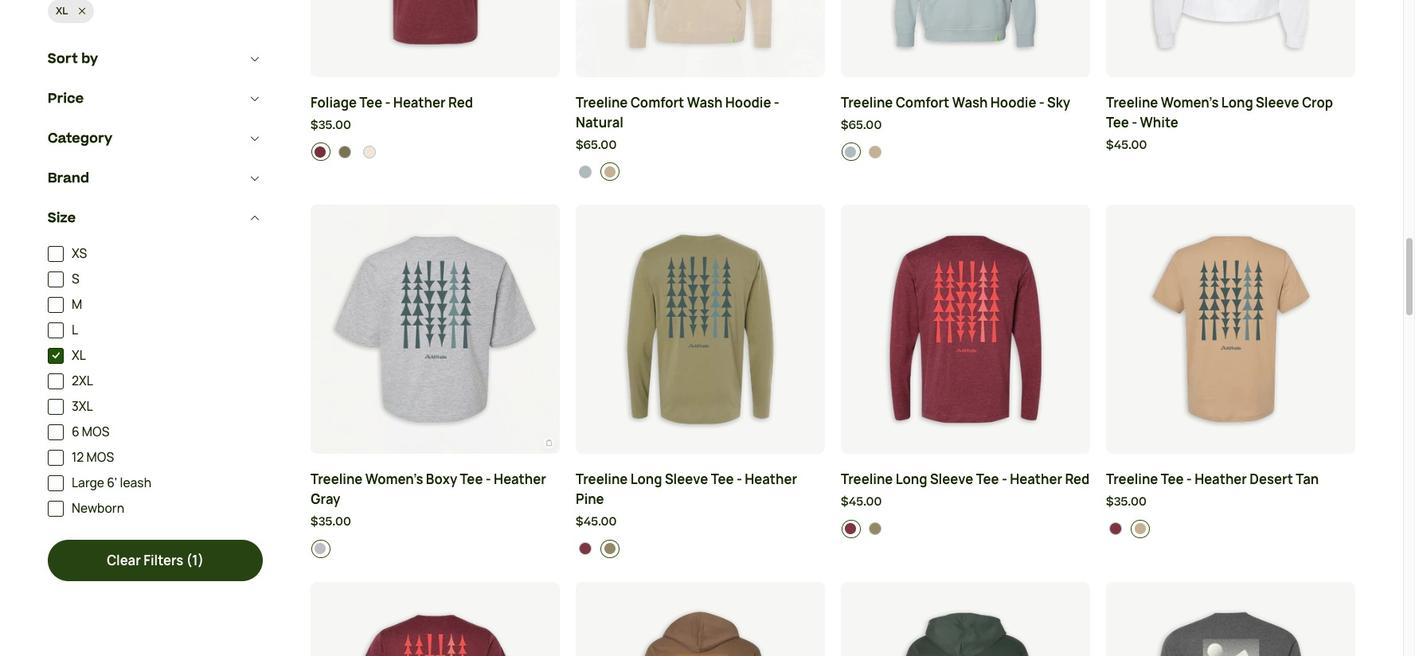 Task type: vqa. For each thing, say whether or not it's contained in the screenshot.
Heather Pine icon within the option
yes



Task type: describe. For each thing, give the bounding box(es) containing it.
$35.00 link for desert
[[1107, 494, 1356, 512]]

treeline long sleeve tee - heather pine $45.00
[[576, 471, 798, 531]]

hoodie for treeline comfort wash hoodie - sky
[[991, 94, 1037, 111]]

treeline women's long sleeve crop tee - white link
[[1107, 93, 1356, 133]]

hoodie for treeline comfort wash hoodie - natural
[[726, 94, 772, 111]]

Heather Gray radio
[[311, 540, 330, 558]]

option group for treeline long sleeve tee - heather pine
[[576, 540, 826, 558]]

$35.00 inside the 'treeline women's boxy tee - heather gray $35.00'
[[311, 514, 351, 531]]

tan
[[1297, 471, 1320, 489]]

treeline long sleeve tee - heather red $45.00
[[841, 471, 1090, 511]]

- inside the 'treeline women's boxy tee - heather gray $35.00'
[[486, 471, 491, 489]]

heather red image for treeline long sleeve tee - heather red
[[845, 523, 857, 536]]

treeline comfort wash hoodie - sky link
[[841, 93, 1091, 113]]

size
[[48, 209, 76, 228]]

filters
[[144, 553, 184, 570]]

xs
[[72, 246, 87, 263]]

women's for long
[[1161, 94, 1219, 111]]

$35.00 link for red
[[311, 117, 560, 135]]

category button
[[48, 119, 263, 159]]

sky image for treeline comfort wash hoodie - natural
[[579, 165, 592, 178]]

$45.00 link for -
[[1107, 137, 1356, 155]]

desert
[[1250, 471, 1294, 489]]

category
[[48, 130, 113, 149]]

treeline long sleeve tee - heather pine link
[[576, 470, 825, 510]]

2xl
[[72, 373, 93, 390]]

treeline comfort wash hoodie - natural $65.00
[[576, 94, 780, 153]]

1 vertical spatial natural radio
[[601, 163, 620, 181]]

boxy
[[426, 471, 458, 489]]

heather gray image
[[314, 543, 327, 555]]

tee inside treeline long sleeve tee - heather red $45.00
[[977, 471, 1000, 489]]

sleeve for treeline long sleeve tee - heather red
[[931, 471, 974, 489]]

tee inside treeline long sleeve tee - heather pine $45.00
[[711, 471, 734, 489]]

tee inside the 'treeline women's boxy tee - heather gray $35.00'
[[460, 471, 483, 489]]

treeline tee - heather desert tan link
[[1107, 470, 1356, 490]]

$35.00 link for -
[[311, 514, 560, 532]]

$35.00 inside "treeline tee - heather desert tan $35.00"
[[1107, 494, 1147, 511]]

mos for 6 mos
[[82, 424, 110, 441]]

natural
[[576, 114, 624, 131]]

newborn
[[72, 501, 124, 518]]

treeline for treeline women's long sleeve crop tee - white
[[1107, 94, 1159, 111]]

heather red image for foliage tee - heather red
[[314, 146, 327, 158]]

Natural radio
[[866, 143, 885, 161]]

treeline for treeline long sleeve tee - heather pine
[[576, 471, 628, 489]]

sky radio for treeline comfort wash hoodie - sky
[[842, 143, 861, 161]]

foliage tee - heather red link
[[311, 93, 560, 113]]

(
[[186, 553, 192, 570]]

- inside treeline comfort wash hoodie - sky $65.00
[[1040, 94, 1045, 111]]

sky
[[1048, 94, 1071, 111]]

$65.00 link for sky
[[841, 117, 1091, 135]]

12 mos
[[72, 450, 114, 467]]

women's for boxy
[[365, 471, 423, 489]]

crop
[[1303, 94, 1334, 111]]

natural image for natural radio
[[869, 146, 882, 158]]

$65.00 for treeline comfort wash hoodie - natural
[[576, 137, 617, 153]]

sort by button
[[48, 40, 263, 79]]

red inside foliage tee - heather red $35.00
[[449, 94, 473, 111]]

sleeve for treeline long sleeve tee - heather pine
[[665, 471, 709, 489]]

gray
[[311, 491, 341, 508]]

large
[[72, 475, 104, 492]]

l
[[72, 322, 78, 339]]

m
[[72, 297, 82, 314]]

0 horizontal spatial natural radio
[[360, 143, 379, 161]]

long for treeline long sleeve tee - heather red
[[896, 471, 928, 489]]

heather red radio for treeline long sleeve tee - heather red
[[842, 520, 861, 538]]

white
[[1141, 114, 1179, 131]]

tee inside "treeline tee - heather desert tan $35.00"
[[1161, 471, 1184, 489]]

l xl
[[72, 322, 86, 365]]

6
[[72, 424, 79, 441]]

- inside "treeline tee - heather desert tan $35.00"
[[1187, 471, 1193, 489]]

long for treeline long sleeve tee - heather pine
[[631, 471, 663, 489]]

6 mos
[[72, 424, 110, 441]]

comfort for treeline comfort wash hoodie - sky
[[896, 94, 950, 111]]

treeline for treeline comfort wash hoodie - natural
[[576, 94, 628, 111]]

)
[[198, 553, 204, 570]]

6'
[[107, 475, 117, 492]]

- inside treeline comfort wash hoodie - natural $65.00
[[774, 94, 780, 111]]

natural image for left natural option
[[363, 146, 376, 158]]

heather pine image
[[339, 146, 351, 158]]

treeline tee - heather desert tan $35.00
[[1107, 471, 1320, 511]]

treeline for treeline comfort wash hoodie - sky
[[841, 94, 893, 111]]

tee inside foliage tee - heather red $35.00
[[360, 94, 383, 111]]

price button
[[48, 79, 263, 119]]

12
[[72, 450, 84, 467]]

heather for treeline long sleeve tee - heather red
[[1010, 471, 1063, 489]]

$65.00 link for natural
[[576, 137, 825, 155]]

treeline long sleeve tee - heather red link
[[841, 470, 1091, 490]]

$45.00 for treeline long sleeve tee - heather red
[[841, 494, 882, 511]]

heather red radio for treeline long sleeve tee - heather pine
[[576, 540, 596, 558]]

by
[[82, 50, 98, 69]]

heather for treeline women's boxy tee - heather gray
[[494, 471, 547, 489]]

size button
[[48, 199, 263, 239]]



Task type: locate. For each thing, give the bounding box(es) containing it.
1 vertical spatial sky radio
[[576, 163, 596, 181]]

option group for treeline long sleeve tee - heather red
[[842, 520, 1091, 538]]

sleeve
[[1257, 94, 1300, 111], [665, 471, 709, 489], [931, 471, 974, 489]]

Sky radio
[[842, 143, 861, 161], [576, 163, 596, 181]]

$35.00 up heather desert tan icon
[[1107, 494, 1147, 511]]

Heather Desert Tan radio
[[1132, 520, 1151, 538]]

$65.00 down natural
[[576, 137, 617, 153]]

0 vertical spatial $45.00 link
[[1107, 137, 1356, 155]]

treeline women's long sleeve crop tee - white $45.00
[[1107, 94, 1334, 153]]

2 hoodie from the left
[[991, 94, 1037, 111]]

1 horizontal spatial $65.00
[[841, 117, 882, 134]]

3xl
[[72, 399, 93, 416]]

$45.00 for treeline long sleeve tee - heather pine
[[576, 514, 617, 531]]

1 horizontal spatial sky radio
[[842, 143, 861, 161]]

option group down treeline comfort wash hoodie - sky $65.00
[[842, 143, 1091, 161]]

women's left boxy on the bottom left of page
[[365, 471, 423, 489]]

2 vertical spatial $35.00
[[311, 514, 351, 531]]

xl
[[56, 4, 68, 18], [72, 348, 86, 365]]

1 vertical spatial xl
[[72, 348, 86, 365]]

comfort for treeline comfort wash hoodie - natural
[[631, 94, 685, 111]]

red
[[449, 94, 473, 111], [1066, 471, 1090, 489]]

0 vertical spatial sky image
[[845, 146, 857, 158]]

long
[[1222, 94, 1254, 111], [631, 471, 663, 489], [896, 471, 928, 489]]

1 hoodie from the left
[[726, 94, 772, 111]]

comfort inside treeline comfort wash hoodie - natural $65.00
[[631, 94, 685, 111]]

tee inside treeline women's long sleeve crop tee - white $45.00
[[1107, 114, 1130, 131]]

0 horizontal spatial sleeve
[[665, 471, 709, 489]]

1 horizontal spatial wash
[[953, 94, 988, 111]]

heather red radio for foliage tee - heather red
[[311, 143, 330, 161]]

heather for treeline long sleeve tee - heather pine
[[745, 471, 798, 489]]

treeline comfort wash hoodie - sky $65.00
[[841, 94, 1071, 134]]

women's inside treeline women's long sleeve crop tee - white $45.00
[[1161, 94, 1219, 111]]

option group for treeline comfort wash hoodie - natural
[[576, 163, 826, 181]]

wash for sky
[[953, 94, 988, 111]]

1 vertical spatial $65.00 link
[[576, 137, 825, 155]]

$65.00 inside treeline comfort wash hoodie - sky $65.00
[[841, 117, 882, 134]]

option group for treeline tee - heather desert tan
[[1107, 520, 1356, 538]]

foliage
[[311, 94, 357, 111]]

0 vertical spatial heather red image
[[314, 146, 327, 158]]

heather inside treeline long sleeve tee - heather red $45.00
[[1010, 471, 1063, 489]]

1 horizontal spatial $45.00 link
[[841, 494, 1091, 512]]

leash
[[120, 475, 151, 492]]

1 horizontal spatial heather pine image
[[869, 523, 882, 536]]

natural image inside option
[[363, 146, 376, 158]]

xl left ✕
[[56, 4, 68, 18]]

sort by
[[48, 50, 98, 69]]

1 horizontal spatial hoodie
[[991, 94, 1037, 111]]

treeline for treeline tee - heather desert tan
[[1107, 471, 1159, 489]]

wash inside treeline comfort wash hoodie - sky $65.00
[[953, 94, 988, 111]]

option group for treeline comfort wash hoodie - sky
[[842, 143, 1091, 161]]

treeline inside treeline comfort wash hoodie - sky $65.00
[[841, 94, 893, 111]]

comfort inside treeline comfort wash hoodie - sky $65.00
[[896, 94, 950, 111]]

mos for 12 mos
[[86, 450, 114, 467]]

hoodie inside treeline comfort wash hoodie - sky $65.00
[[991, 94, 1037, 111]]

option group down treeline long sleeve tee - heather pine $45.00
[[576, 540, 826, 558]]

2 vertical spatial $45.00 link
[[576, 514, 825, 532]]

heather inside treeline long sleeve tee - heather pine $45.00
[[745, 471, 798, 489]]

$65.00 for treeline comfort wash hoodie - sky
[[841, 117, 882, 134]]

$35.00
[[311, 117, 351, 134], [1107, 494, 1147, 511], [311, 514, 351, 531]]

Heather Red radio
[[311, 143, 330, 161], [842, 520, 861, 538], [1107, 520, 1126, 538], [576, 540, 596, 558]]

1 horizontal spatial heather pine radio
[[866, 520, 885, 538]]

2 vertical spatial $45.00
[[576, 514, 617, 531]]

$45.00 link for red
[[841, 494, 1091, 512]]

heather red image left heather desert tan icon
[[1110, 523, 1123, 536]]

$35.00 link down the treeline tee - heather desert tan link
[[1107, 494, 1356, 512]]

Natural radio
[[360, 143, 379, 161], [601, 163, 620, 181]]

heather red image
[[845, 523, 857, 536], [579, 543, 592, 555]]

0 horizontal spatial $65.00
[[576, 137, 617, 153]]

large 6' leash
[[72, 475, 151, 492]]

option group down treeline long sleeve tee - heather red $45.00
[[842, 520, 1091, 538]]

$45.00 link down treeline long sleeve tee - heather red link
[[841, 494, 1091, 512]]

heather inside foliage tee - heather red $35.00
[[393, 94, 446, 111]]

0 horizontal spatial red
[[449, 94, 473, 111]]

hoodie inside treeline comfort wash hoodie - natural $65.00
[[726, 94, 772, 111]]

1 natural image from the left
[[363, 146, 376, 158]]

1 horizontal spatial sleeve
[[931, 471, 974, 489]]

0 vertical spatial $65.00
[[841, 117, 882, 134]]

2 horizontal spatial $45.00
[[1107, 137, 1148, 153]]

$65.00 link down "treeline comfort wash hoodie - sky" link
[[841, 117, 1091, 135]]

1
[[192, 553, 198, 570]]

natural image
[[604, 165, 617, 178]]

treeline inside treeline long sleeve tee - heather red $45.00
[[841, 471, 893, 489]]

heather red image for treeline long sleeve tee - heather pine
[[579, 543, 592, 555]]

sky image for treeline comfort wash hoodie - sky
[[845, 146, 857, 158]]

1 vertical spatial heather pine radio
[[866, 520, 885, 538]]

clear filters             ( 1 )
[[107, 553, 204, 570]]

0 vertical spatial natural radio
[[360, 143, 379, 161]]

long inside treeline women's long sleeve crop tee - white $45.00
[[1222, 94, 1254, 111]]

heather
[[393, 94, 446, 111], [494, 471, 547, 489], [745, 471, 798, 489], [1010, 471, 1063, 489], [1195, 471, 1248, 489]]

heather pine image for treeline long sleeve tee - heather pine
[[604, 543, 617, 555]]

treeline inside "treeline tee - heather desert tan $35.00"
[[1107, 471, 1159, 489]]

xl up 2xl
[[72, 348, 86, 365]]

treeline women's boxy tee - heather gray link
[[311, 470, 560, 510]]

$35.00 link
[[311, 117, 560, 135], [1107, 494, 1356, 512], [311, 514, 560, 532]]

0 horizontal spatial heather pine radio
[[336, 143, 355, 161]]

treeline inside treeline women's long sleeve crop tee - white $45.00
[[1107, 94, 1159, 111]]

0 horizontal spatial sky radio
[[576, 163, 596, 181]]

1 vertical spatial heather red image
[[1110, 523, 1123, 536]]

$45.00 link for pine
[[576, 514, 825, 532]]

0 horizontal spatial xl
[[56, 4, 68, 18]]

heather red image
[[314, 146, 327, 158], [1110, 523, 1123, 536]]

0 horizontal spatial long
[[631, 471, 663, 489]]

women's inside the 'treeline women's boxy tee - heather gray $35.00'
[[365, 471, 423, 489]]

0 horizontal spatial heather red image
[[314, 146, 327, 158]]

$65.00 link
[[841, 117, 1091, 135], [576, 137, 825, 155]]

natural radio right heather pine image
[[360, 143, 379, 161]]

0 vertical spatial sky radio
[[842, 143, 861, 161]]

hoodie
[[726, 94, 772, 111], [991, 94, 1037, 111]]

Heather Pine radio
[[336, 143, 355, 161], [866, 520, 885, 538]]

1 horizontal spatial women's
[[1161, 94, 1219, 111]]

0 vertical spatial red
[[449, 94, 473, 111]]

sky radio left natural icon
[[576, 163, 596, 181]]

sky image
[[845, 146, 857, 158], [579, 165, 592, 178]]

women's
[[1161, 94, 1219, 111], [365, 471, 423, 489]]

$65.00
[[841, 117, 882, 134], [576, 137, 617, 153]]

$65.00 up natural radio
[[841, 117, 882, 134]]

sort
[[48, 50, 78, 69]]

$65.00 inside treeline comfort wash hoodie - natural $65.00
[[576, 137, 617, 153]]

heather inside "treeline tee - heather desert tan $35.00"
[[1195, 471, 1248, 489]]

heather desert tan image
[[1134, 523, 1147, 536]]

0 horizontal spatial $45.00 link
[[576, 514, 825, 532]]

0 vertical spatial heather pine radio
[[336, 143, 355, 161]]

price
[[48, 90, 84, 109]]

0 vertical spatial heather pine image
[[869, 523, 882, 536]]

mos
[[82, 424, 110, 441], [86, 450, 114, 467]]

1 comfort from the left
[[631, 94, 685, 111]]

heather pine image
[[869, 523, 882, 536], [604, 543, 617, 555]]

$45.00 link
[[1107, 137, 1356, 155], [841, 494, 1091, 512], [576, 514, 825, 532]]

1 wash from the left
[[687, 94, 723, 111]]

treeline inside treeline comfort wash hoodie - natural $65.00
[[576, 94, 628, 111]]

2 horizontal spatial $45.00 link
[[1107, 137, 1356, 155]]

$35.00 link down 'foliage tee - heather red' link
[[311, 117, 560, 135]]

sleeve inside treeline long sleeve tee - heather red $45.00
[[931, 471, 974, 489]]

treeline for treeline long sleeve tee - heather red
[[841, 471, 893, 489]]

red inside treeline long sleeve tee - heather red $45.00
[[1066, 471, 1090, 489]]

treeline comfort wash hoodie - natural link
[[576, 93, 825, 133]]

0 vertical spatial mos
[[82, 424, 110, 441]]

sky radio for treeline comfort wash hoodie - natural
[[576, 163, 596, 181]]

1 vertical spatial heather pine image
[[604, 543, 617, 555]]

1 horizontal spatial heather red image
[[1110, 523, 1123, 536]]

1 vertical spatial $45.00 link
[[841, 494, 1091, 512]]

0 horizontal spatial $65.00 link
[[576, 137, 825, 155]]

1 vertical spatial women's
[[365, 471, 423, 489]]

treeline for treeline women's boxy tee - heather gray
[[311, 471, 363, 489]]

2 horizontal spatial long
[[1222, 94, 1254, 111]]

0 vertical spatial xl
[[56, 4, 68, 18]]

0 horizontal spatial comfort
[[631, 94, 685, 111]]

✕
[[78, 4, 86, 18]]

2 natural image from the left
[[869, 146, 882, 158]]

long inside treeline long sleeve tee - heather pine $45.00
[[631, 471, 663, 489]]

1 vertical spatial $35.00 link
[[1107, 494, 1356, 512]]

1 horizontal spatial red
[[1066, 471, 1090, 489]]

treeline inside the 'treeline women's boxy tee - heather gray $35.00'
[[311, 471, 363, 489]]

wash
[[687, 94, 723, 111], [953, 94, 988, 111]]

1 vertical spatial $35.00
[[1107, 494, 1147, 511]]

1 horizontal spatial xl
[[72, 348, 86, 365]]

foliage tee - heather red $35.00
[[311, 94, 473, 134]]

1 vertical spatial red
[[1066, 471, 1090, 489]]

mos right 12
[[86, 450, 114, 467]]

0 horizontal spatial wash
[[687, 94, 723, 111]]

1 horizontal spatial natural image
[[869, 146, 882, 158]]

$45.00
[[1107, 137, 1148, 153], [841, 494, 882, 511], [576, 514, 617, 531]]

$35.00 down gray on the bottom of page
[[311, 514, 351, 531]]

0 vertical spatial $35.00 link
[[311, 117, 560, 135]]

sleeve inside treeline women's long sleeve crop tee - white $45.00
[[1257, 94, 1300, 111]]

natural image
[[363, 146, 376, 158], [869, 146, 882, 158]]

tee
[[360, 94, 383, 111], [1107, 114, 1130, 131], [460, 471, 483, 489], [711, 471, 734, 489], [977, 471, 1000, 489], [1161, 471, 1184, 489]]

1 horizontal spatial comfort
[[896, 94, 950, 111]]

heather pine radio for treeline
[[866, 520, 885, 538]]

- inside foliage tee - heather red $35.00
[[385, 94, 391, 111]]

sky image left natural radio
[[845, 146, 857, 158]]

brand
[[48, 170, 90, 189]]

0 vertical spatial $35.00
[[311, 117, 351, 134]]

option group down 'foliage tee - heather red' link
[[311, 143, 561, 161]]

2 horizontal spatial sleeve
[[1257, 94, 1300, 111]]

0 horizontal spatial sky image
[[579, 165, 592, 178]]

treeline women's boxy tee - heather gray $35.00
[[311, 471, 547, 531]]

heather pine image inside radio
[[604, 543, 617, 555]]

1 vertical spatial heather red image
[[579, 543, 592, 555]]

wash for natural
[[687, 94, 723, 111]]

2 comfort from the left
[[896, 94, 950, 111]]

$45.00 link down "treeline long sleeve tee - heather pine" link
[[576, 514, 825, 532]]

0 vertical spatial $45.00
[[1107, 137, 1148, 153]]

1 vertical spatial sky image
[[579, 165, 592, 178]]

option group down "treeline tee - heather desert tan $35.00"
[[1107, 520, 1356, 538]]

$45.00 link down treeline women's long sleeve crop tee - white 'link'
[[1107, 137, 1356, 155]]

option group
[[311, 143, 561, 161], [842, 143, 1091, 161], [576, 163, 826, 181], [842, 520, 1091, 538], [1107, 520, 1356, 538], [576, 540, 826, 558]]

women's up white
[[1161, 94, 1219, 111]]

- inside treeline women's long sleeve crop tee - white $45.00
[[1132, 114, 1138, 131]]

option group for foliage tee - heather red
[[311, 143, 561, 161]]

-
[[385, 94, 391, 111], [774, 94, 780, 111], [1040, 94, 1045, 111], [1132, 114, 1138, 131], [486, 471, 491, 489], [737, 471, 742, 489], [1002, 471, 1008, 489], [1187, 471, 1193, 489]]

sky radio left natural radio
[[842, 143, 861, 161]]

1 vertical spatial $45.00
[[841, 494, 882, 511]]

option group down treeline comfort wash hoodie - natural $65.00
[[576, 163, 826, 181]]

0 horizontal spatial hoodie
[[726, 94, 772, 111]]

sky image left natural icon
[[579, 165, 592, 178]]

pine
[[576, 491, 604, 508]]

$35.00 inside foliage tee - heather red $35.00
[[311, 117, 351, 134]]

0 horizontal spatial natural image
[[363, 146, 376, 158]]

treeline inside treeline long sleeve tee - heather pine $45.00
[[576, 471, 628, 489]]

0 horizontal spatial women's
[[365, 471, 423, 489]]

$65.00 link down treeline comfort wash hoodie - natural link
[[576, 137, 825, 155]]

Heather Pine radio
[[601, 540, 620, 558]]

comfort
[[631, 94, 685, 111], [896, 94, 950, 111]]

treeline
[[576, 94, 628, 111], [841, 94, 893, 111], [1107, 94, 1159, 111], [311, 471, 363, 489], [576, 471, 628, 489], [841, 471, 893, 489], [1107, 471, 1159, 489]]

1 vertical spatial mos
[[86, 450, 114, 467]]

wash inside treeline comfort wash hoodie - natural $65.00
[[687, 94, 723, 111]]

mos right 6
[[82, 424, 110, 441]]

long inside treeline long sleeve tee - heather red $45.00
[[896, 471, 928, 489]]

0 horizontal spatial heather red image
[[579, 543, 592, 555]]

0 vertical spatial women's
[[1161, 94, 1219, 111]]

0 horizontal spatial $45.00
[[576, 514, 617, 531]]

1 horizontal spatial heather red image
[[845, 523, 857, 536]]

1 horizontal spatial $45.00
[[841, 494, 882, 511]]

1 horizontal spatial $65.00 link
[[841, 117, 1091, 135]]

1 horizontal spatial natural radio
[[601, 163, 620, 181]]

heather pine image for treeline long sleeve tee - heather red
[[869, 523, 882, 536]]

s
[[72, 271, 79, 288]]

sleeve inside treeline long sleeve tee - heather pine $45.00
[[665, 471, 709, 489]]

1 horizontal spatial long
[[896, 471, 928, 489]]

natural image inside radio
[[869, 146, 882, 158]]

$35.00 link down treeline women's boxy tee - heather gray link
[[311, 514, 560, 532]]

$35.00 down foliage
[[311, 117, 351, 134]]

heather red radio for treeline tee - heather desert tan
[[1107, 520, 1126, 538]]

- inside treeline long sleeve tee - heather red $45.00
[[1002, 471, 1008, 489]]

2 vertical spatial $35.00 link
[[311, 514, 560, 532]]

$45.00 inside treeline women's long sleeve crop tee - white $45.00
[[1107, 137, 1148, 153]]

1 vertical spatial $65.00
[[576, 137, 617, 153]]

natural radio down natural
[[601, 163, 620, 181]]

heather red image left heather pine image
[[314, 146, 327, 158]]

s m
[[72, 271, 82, 314]]

heather pine radio for foliage
[[336, 143, 355, 161]]

2 wash from the left
[[953, 94, 988, 111]]

0 horizontal spatial heather pine image
[[604, 543, 617, 555]]

0 vertical spatial $65.00 link
[[841, 117, 1091, 135]]

0 vertical spatial heather red image
[[845, 523, 857, 536]]

heather inside the 'treeline women's boxy tee - heather gray $35.00'
[[494, 471, 547, 489]]

clear
[[107, 553, 141, 570]]

$45.00 inside treeline long sleeve tee - heather red $45.00
[[841, 494, 882, 511]]

- inside treeline long sleeve tee - heather pine $45.00
[[737, 471, 742, 489]]

heather red image for treeline tee - heather desert tan
[[1110, 523, 1123, 536]]

$45.00 inside treeline long sleeve tee - heather pine $45.00
[[576, 514, 617, 531]]

1 horizontal spatial sky image
[[845, 146, 857, 158]]

brand button
[[48, 159, 263, 199]]



